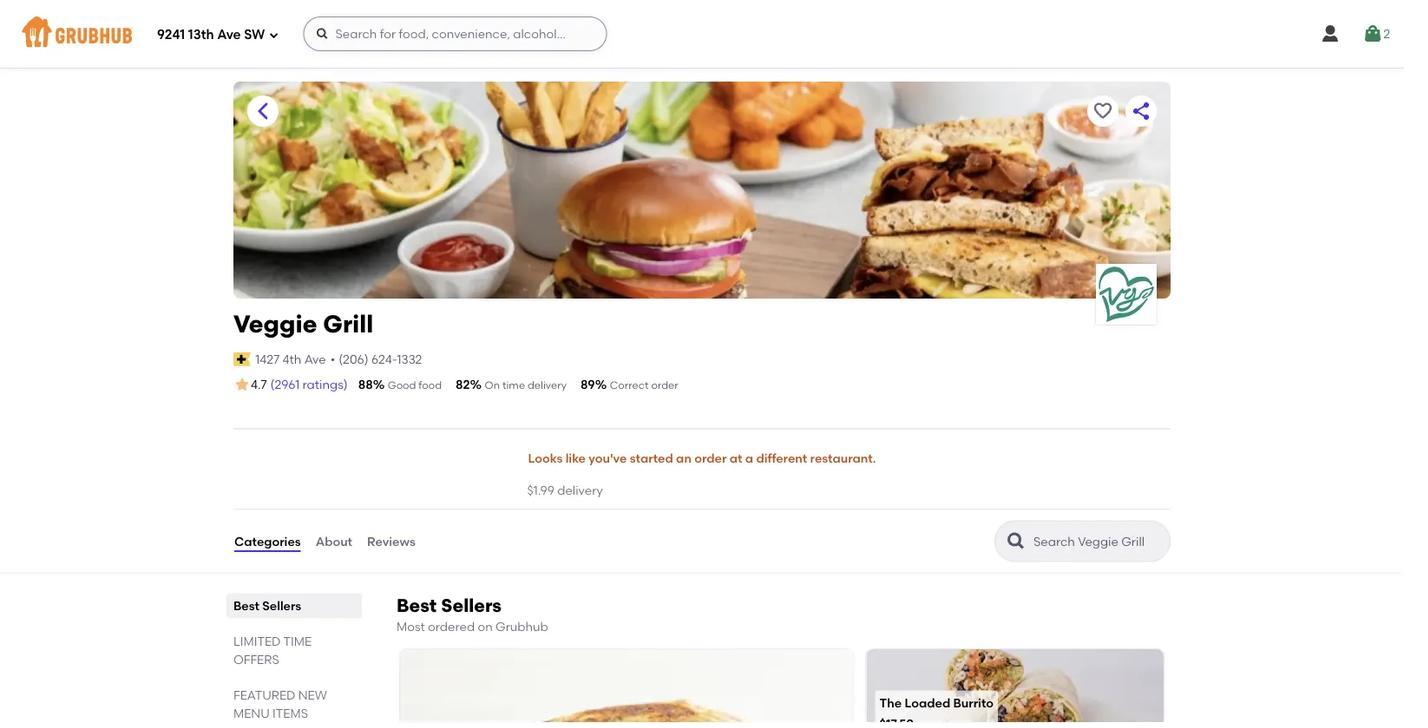 Task type: vqa. For each thing, say whether or not it's contained in the screenshot.
second first from right
no



Task type: locate. For each thing, give the bounding box(es) containing it.
delivery right time
[[528, 379, 567, 392]]

best sellers most ordered on grubhub
[[397, 594, 548, 634]]

order left at
[[695, 451, 727, 466]]

a
[[746, 451, 754, 466]]

0 horizontal spatial sellers
[[262, 599, 301, 613]]

• (206) 624-1332
[[330, 352, 422, 367]]

the loaded burrito
[[880, 696, 994, 710]]

Search for food, convenience, alcohol... search field
[[303, 16, 607, 51]]

about button
[[315, 510, 353, 573]]

delivery
[[528, 379, 567, 392], [558, 483, 603, 497]]

13th
[[188, 27, 214, 43]]

4th
[[283, 352, 302, 367]]

looks like you've started an order at a different restaurant. button
[[527, 440, 877, 478]]

best inside best sellers most ordered on grubhub
[[397, 594, 437, 616]]

on
[[478, 619, 493, 634]]

0 horizontal spatial svg image
[[269, 30, 279, 40]]

different
[[756, 451, 808, 466]]

88
[[358, 377, 373, 392]]

sw
[[244, 27, 265, 43]]

2 button
[[1363, 18, 1391, 49]]

svg image
[[1321, 23, 1341, 44], [316, 27, 329, 41], [269, 30, 279, 40]]

4.7
[[251, 377, 267, 392]]

2 horizontal spatial svg image
[[1321, 23, 1341, 44]]

featured new menu items
[[234, 688, 327, 721]]

1 vertical spatial delivery
[[558, 483, 603, 497]]

•
[[330, 352, 335, 367]]

at
[[730, 451, 743, 466]]

an
[[676, 451, 692, 466]]

caret left icon image
[[253, 101, 273, 122]]

0 vertical spatial delivery
[[528, 379, 567, 392]]

best up most
[[397, 594, 437, 616]]

svg image
[[1363, 23, 1384, 44]]

veggie grill logo image
[[1096, 264, 1157, 325]]

best up limited at the left of page
[[234, 599, 260, 613]]

best
[[397, 594, 437, 616], [234, 599, 260, 613]]

sellers for best sellers
[[262, 599, 301, 613]]

order
[[651, 379, 679, 392], [695, 451, 727, 466]]

(206)
[[339, 352, 369, 367]]

correct order
[[610, 379, 679, 392]]

correct
[[610, 379, 649, 392]]

1427 4th ave button
[[255, 350, 327, 369]]

best for best sellers
[[234, 599, 260, 613]]

time
[[283, 634, 312, 649]]

most
[[397, 619, 425, 634]]

1 horizontal spatial sellers
[[441, 594, 502, 616]]

sellers inside tab
[[262, 599, 301, 613]]

sellers up on
[[441, 594, 502, 616]]

best sellers
[[234, 599, 301, 613]]

1 horizontal spatial best
[[397, 594, 437, 616]]

1 vertical spatial ave
[[304, 352, 326, 367]]

order inside button
[[695, 451, 727, 466]]

order right correct on the left of the page
[[651, 379, 679, 392]]

good food
[[388, 379, 442, 392]]

$1.99
[[527, 483, 555, 497]]

2
[[1384, 26, 1391, 41]]

9241
[[157, 27, 185, 43]]

ave left •
[[304, 352, 326, 367]]

ave
[[217, 27, 241, 43], [304, 352, 326, 367]]

main navigation navigation
[[0, 0, 1405, 68]]

1 horizontal spatial order
[[695, 451, 727, 466]]

sellers for best sellers most ordered on grubhub
[[441, 594, 502, 616]]

time
[[503, 379, 525, 392]]

0 horizontal spatial best
[[234, 599, 260, 613]]

ratings)
[[303, 377, 348, 392]]

good
[[388, 379, 416, 392]]

delivery down like
[[558, 483, 603, 497]]

on
[[485, 379, 500, 392]]

ave inside button
[[304, 352, 326, 367]]

1 horizontal spatial ave
[[304, 352, 326, 367]]

sellers
[[441, 594, 502, 616], [262, 599, 301, 613]]

featured
[[234, 688, 295, 703]]

sellers up "time"
[[262, 599, 301, 613]]

1 vertical spatial order
[[695, 451, 727, 466]]

Search Veggie Grill search field
[[1032, 534, 1165, 550]]

star icon image
[[234, 376, 251, 393]]

best inside best sellers tab
[[234, 599, 260, 613]]

limited
[[234, 634, 281, 649]]

subscription pass image
[[234, 352, 251, 366]]

ave left sw
[[217, 27, 241, 43]]

0 vertical spatial ave
[[217, 27, 241, 43]]

0 horizontal spatial ave
[[217, 27, 241, 43]]

(2961
[[270, 377, 300, 392]]

reviews
[[367, 534, 416, 549]]

sellers inside best sellers most ordered on grubhub
[[441, 594, 502, 616]]

0 horizontal spatial order
[[651, 379, 679, 392]]

the
[[880, 696, 902, 710]]

grubhub
[[496, 619, 548, 634]]

burrito
[[954, 696, 994, 710]]

ave inside main navigation navigation
[[217, 27, 241, 43]]

looks
[[528, 451, 563, 466]]



Task type: describe. For each thing, give the bounding box(es) containing it.
1427
[[255, 352, 280, 367]]

you've
[[589, 451, 627, 466]]

menu
[[234, 706, 270, 721]]

search icon image
[[1006, 531, 1027, 552]]

ave for 13th
[[217, 27, 241, 43]]

about
[[316, 534, 353, 549]]

save this restaurant button
[[1088, 95, 1119, 127]]

ave for 4th
[[304, 352, 326, 367]]

limited time offers tab
[[234, 633, 355, 669]]

offers
[[234, 652, 279, 667]]

featured new menu items tab
[[234, 686, 355, 723]]

82
[[456, 377, 470, 392]]

$1.99 delivery
[[527, 483, 603, 497]]

1 horizontal spatial svg image
[[316, 27, 329, 41]]

started
[[630, 451, 673, 466]]

best sellers tab
[[234, 597, 355, 615]]

save this restaurant image
[[1093, 101, 1114, 122]]

best for best sellers most ordered on grubhub
[[397, 594, 437, 616]]

9241 13th ave sw
[[157, 27, 265, 43]]

veggie grill
[[234, 309, 373, 339]]

share icon image
[[1131, 101, 1152, 122]]

food
[[419, 379, 442, 392]]

on time delivery
[[485, 379, 567, 392]]

0 vertical spatial order
[[651, 379, 679, 392]]

(2961 ratings)
[[270, 377, 348, 392]]

(206) 624-1332 button
[[339, 350, 422, 368]]

1332
[[397, 352, 422, 367]]

new
[[298, 688, 327, 703]]

limited time offers
[[234, 634, 312, 667]]

like
[[566, 451, 586, 466]]

624-
[[372, 352, 397, 367]]

89
[[581, 377, 595, 392]]

reviews button
[[366, 510, 417, 573]]

categories button
[[234, 510, 302, 573]]

looks like you've started an order at a different restaurant.
[[528, 451, 876, 466]]

the loaded burrito button
[[867, 649, 1164, 723]]

ordered
[[428, 619, 475, 634]]

grill
[[323, 309, 373, 339]]

categories
[[234, 534, 301, 549]]

restaurant.
[[811, 451, 876, 466]]

items
[[273, 706, 308, 721]]

veggie
[[234, 309, 317, 339]]

loaded
[[905, 696, 951, 710]]

1427 4th ave
[[255, 352, 326, 367]]



